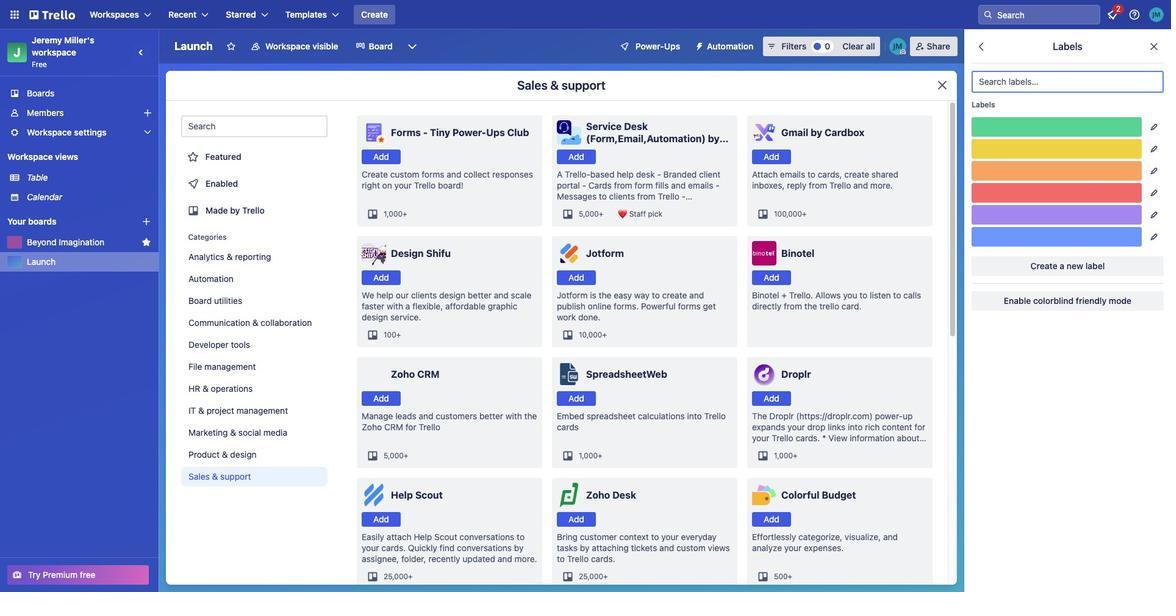 Task type: vqa. For each thing, say whether or not it's contained in the screenshot.
views
yes



Task type: describe. For each thing, give the bounding box(es) containing it.
create for create a new label
[[1031, 261, 1058, 271]]

star or unstar board image
[[226, 42, 236, 51]]

1 horizontal spatial sales & support
[[518, 78, 606, 92]]

this member is an admin of this board. image
[[901, 49, 906, 55]]

+ for gmail by cardbox
[[803, 209, 807, 219]]

trello inside a trello-based help desk - branded client portal - cards from form fills and emails - messages to clients from trello - automations
[[658, 191, 680, 201]]

cards. inside bring customer context to your everyday tasks by attaching tickets and custom views to trello cards.
[[591, 554, 616, 564]]

trello inside bring customer context to your everyday tasks by attaching tickets and custom views to trello cards.
[[567, 554, 589, 564]]

help inside a trello-based help desk - branded client portal - cards from form fills and emails - messages to clients from trello - automations
[[617, 169, 634, 179]]

binotel for binotel
[[782, 248, 815, 259]]

1 vertical spatial conversations
[[457, 543, 512, 553]]

- left tiny on the left top of the page
[[423, 127, 428, 138]]

allows
[[816, 290, 841, 300]]

0 vertical spatial design
[[439, 290, 466, 300]]

+ for zoho crm
[[404, 451, 409, 460]]

1,000 + for forms - tiny power-ups club
[[384, 209, 407, 219]]

marketing
[[189, 427, 228, 438]]

board for board
[[369, 41, 393, 51]]

board!
[[438, 180, 464, 190]]

manage
[[362, 411, 393, 421]]

members
[[27, 107, 64, 118]]

starred button
[[219, 5, 276, 24]]

trello inside attach emails to cards, create shared inboxes, reply from trello and more.
[[830, 180, 852, 190]]

& for marketing & social media link
[[230, 427, 236, 438]]

easy
[[614, 290, 632, 300]]

budget
[[822, 490, 857, 501]]

starred
[[226, 9, 256, 20]]

- up 'fills'
[[658, 169, 662, 179]]

inboxes,
[[753, 180, 785, 190]]

automation button
[[690, 37, 761, 56]]

+ left ❤️ at the right top
[[599, 209, 604, 219]]

publish
[[557, 301, 586, 311]]

create inside attach emails to cards, create shared inboxes, reply from trello and more.
[[845, 169, 870, 179]]

visible
[[313, 41, 339, 51]]

enabled
[[206, 178, 238, 189]]

back to home image
[[29, 5, 75, 24]]

1 vertical spatial launch
[[27, 256, 56, 267]]

design shifu
[[391, 248, 451, 259]]

analytics
[[189, 251, 225, 262]]

create for create custom forms and collect responses right on your trello board!
[[362, 169, 388, 179]]

25,000 + for zoho desk
[[579, 572, 608, 581]]

zoho crm
[[391, 369, 440, 380]]

add board image
[[142, 217, 151, 226]]

from left form
[[614, 180, 633, 190]]

by inside service desk (form,email,automation) by hipporello
[[708, 133, 720, 144]]

views inside bring customer context to your everyday tasks by attaching tickets and custom views to trello cards.
[[708, 543, 731, 553]]

0 vertical spatial conversations
[[460, 532, 515, 542]]

+ for spreadsheetweb
[[598, 451, 603, 460]]

desk
[[636, 169, 655, 179]]

0 vertical spatial scout
[[416, 490, 443, 501]]

1 horizontal spatial sales
[[518, 78, 548, 92]]

with inside manage leads and customers better with the zoho crm for trello
[[506, 411, 522, 421]]

0 vertical spatial 5,000 +
[[579, 209, 604, 219]]

add for service desk (form,email,automation) by hipporello
[[569, 151, 585, 162]]

add button for binotel
[[753, 270, 792, 285]]

color: purple, title: none element
[[972, 205, 1143, 225]]

- down 'client'
[[716, 180, 720, 190]]

color: red, title: none element
[[972, 183, 1143, 203]]

a trello-based help desk - branded client portal - cards from form fills and emails - messages to clients from trello - automations
[[557, 169, 721, 212]]

help inside we help our clients design better and scale faster with a flexible, affordable graphic design service.
[[377, 290, 394, 300]]

to inside a trello-based help desk - branded client portal - cards from form fills and emails - messages to clients from trello - automations
[[599, 191, 607, 201]]

workspace views
[[7, 151, 78, 162]]

it & project management
[[189, 405, 288, 416]]

branded
[[664, 169, 697, 179]]

Search field
[[994, 5, 1101, 24]]

automation inside automation link
[[189, 273, 234, 284]]

jeremy
[[32, 35, 62, 45]]

❤️ staff pick
[[619, 209, 663, 219]]

your boards with 2 items element
[[7, 214, 123, 229]]

by right gmail
[[811, 127, 823, 138]]

table
[[27, 172, 48, 183]]

from inside attach emails to cards, create shared inboxes, reply from trello and more.
[[809, 180, 828, 190]]

emails inside a trello-based help desk - branded client portal - cards from form fills and emails - messages to clients from trello - automations
[[689, 180, 714, 190]]

ups inside button
[[665, 41, 681, 51]]

zoho for zoho crm
[[391, 369, 415, 380]]

0 horizontal spatial ups
[[487, 127, 505, 138]]

operations
[[211, 383, 253, 394]]

hr & operations link
[[181, 379, 328, 399]]

categories
[[189, 233, 227, 242]]

a inside we help our clients design better and scale faster with a flexible, affordable graphic design service.
[[406, 301, 410, 311]]

0
[[825, 41, 831, 51]]

your inside create custom forms and collect responses right on your trello board!
[[395, 180, 412, 190]]

attach
[[387, 532, 412, 542]]

help inside easily attach help scout conversations to your cards.  quickly find conversations by assignee, folder, recently updated and more.
[[414, 532, 432, 542]]

emails inside attach emails to cards, create shared inboxes, reply from trello and more.
[[781, 169, 806, 179]]

jeremy miller (jeremymiller198) image
[[890, 38, 907, 55]]

bring
[[557, 532, 578, 542]]

media
[[264, 427, 288, 438]]

jeremy miller (jeremymiller198) image
[[1150, 7, 1165, 22]]

communication
[[189, 317, 250, 328]]

recent
[[168, 9, 197, 20]]

developer tools
[[189, 339, 250, 350]]

25,000 for zoho desk
[[579, 572, 604, 581]]

you
[[844, 290, 858, 300]]

recent button
[[161, 5, 216, 24]]

forms
[[391, 127, 421, 138]]

100,000 +
[[775, 209, 807, 219]]

- down trello- at the top
[[583, 180, 587, 190]]

portal
[[557, 180, 580, 190]]

500
[[775, 572, 788, 581]]

add button for forms - tiny power-ups club
[[362, 150, 401, 164]]

by right made
[[230, 205, 240, 215]]

pick
[[648, 209, 663, 219]]

0 horizontal spatial power-
[[453, 127, 487, 138]]

trello inside embed spreadsheet calculations into trello cards
[[705, 411, 726, 421]]

we
[[362, 290, 375, 300]]

a inside button
[[1060, 261, 1065, 271]]

add button for service desk (form,email,automation) by hipporello
[[557, 150, 596, 164]]

cards
[[557, 422, 579, 432]]

enable colorblind friendly mode
[[1005, 295, 1132, 306]]

❤️
[[619, 209, 628, 219]]

1,000 for spreadsheetweb
[[579, 451, 598, 460]]

1,000 + for spreadsheetweb
[[579, 451, 603, 460]]

0 vertical spatial crm
[[418, 369, 440, 380]]

enable colorblind friendly mode button
[[972, 291, 1165, 311]]

with inside we help our clients design better and scale faster with a flexible, affordable graphic design service.
[[387, 301, 404, 311]]

1 horizontal spatial design
[[362, 312, 388, 322]]

add for zoho desk
[[569, 514, 585, 524]]

+ inside binotel + trello. allows you to listen to calls directly from the trello card.
[[782, 290, 787, 300]]

launch link
[[27, 256, 151, 268]]

right
[[362, 180, 380, 190]]

more. inside easily attach help scout conversations to your cards.  quickly find conversations by assignee, folder, recently updated and more.
[[515, 554, 538, 564]]

your inside bring customer context to your everyday tasks by attaching tickets and custom views to trello cards.
[[662, 532, 679, 542]]

add button for spreadsheetweb
[[557, 391, 596, 406]]

droplr
[[782, 369, 812, 380]]

tiny
[[430, 127, 451, 138]]

to inside attach emails to cards, create shared inboxes, reply from trello and more.
[[808, 169, 816, 179]]

colorblind
[[1034, 295, 1074, 306]]

hipporello
[[587, 145, 636, 156]]

& for "it & project management" link
[[198, 405, 204, 416]]

to right you
[[860, 290, 868, 300]]

beyond imagination
[[27, 237, 104, 247]]

from inside binotel + trello. allows you to listen to calls directly from the trello card.
[[784, 301, 803, 311]]

zoho inside manage leads and customers better with the zoho crm for trello
[[362, 422, 382, 432]]

clear
[[843, 41, 864, 51]]

board link
[[348, 37, 400, 56]]

featured
[[206, 151, 242, 162]]

customize views image
[[406, 40, 419, 52]]

tickets
[[631, 543, 658, 553]]

reporting
[[235, 251, 271, 262]]

the inside binotel + trello. allows you to listen to calls directly from the trello card.
[[805, 301, 818, 311]]

0 vertical spatial labels
[[1054, 41, 1083, 52]]

+ for colorful budget
[[788, 572, 793, 581]]

automation link
[[181, 269, 328, 289]]

add for spreadsheetweb
[[569, 393, 585, 403]]

add for forms - tiny power-ups club
[[374, 151, 389, 162]]

workspace settings button
[[0, 123, 159, 142]]

0 horizontal spatial labels
[[972, 100, 996, 109]]

add for droplr
[[764, 393, 780, 403]]

hr & operations
[[189, 383, 253, 394]]

add for zoho crm
[[374, 393, 389, 403]]

workspace for workspace views
[[7, 151, 53, 162]]

from down form
[[638, 191, 656, 201]]

members link
[[0, 103, 159, 123]]

sales & support link
[[181, 467, 328, 486]]

is
[[590, 290, 597, 300]]

to down tasks
[[557, 554, 565, 564]]

manage leads and customers better with the zoho crm for trello
[[362, 411, 537, 432]]

calendar
[[27, 192, 62, 202]]

the inside manage leads and customers better with the zoho crm for trello
[[525, 411, 537, 421]]

add for binotel
[[764, 272, 780, 283]]

embed
[[557, 411, 585, 421]]

+ for design shifu
[[397, 330, 401, 339]]

to inside "jotform is the easy way to create and publish online forms. powerful forms get work done."
[[652, 290, 660, 300]]

online
[[588, 301, 612, 311]]

0 horizontal spatial views
[[55, 151, 78, 162]]

power-ups button
[[612, 37, 688, 56]]

affordable
[[446, 301, 486, 311]]

try premium free
[[28, 569, 96, 580]]

add for design shifu
[[374, 272, 389, 283]]

custom inside bring customer context to your everyday tasks by attaching tickets and custom views to trello cards.
[[677, 543, 706, 553]]

add button for zoho desk
[[557, 512, 596, 527]]

enable
[[1005, 295, 1032, 306]]

0 horizontal spatial 5,000
[[384, 451, 404, 460]]

client
[[700, 169, 721, 179]]

25,000 for help scout
[[384, 572, 408, 581]]

embed spreadsheet calculations into trello cards
[[557, 411, 726, 432]]

calls
[[904, 290, 922, 300]]

graphic
[[488, 301, 518, 311]]

and inside we help our clients design better and scale faster with a flexible, affordable graphic design service.
[[494, 290, 509, 300]]

+ for zoho desk
[[604, 572, 608, 581]]

and inside bring customer context to your everyday tasks by attaching tickets and custom views to trello cards.
[[660, 543, 675, 553]]

new
[[1067, 261, 1084, 271]]

create inside "jotform is the easy way to create and publish online forms. powerful forms get work done."
[[663, 290, 688, 300]]

to left calls
[[894, 290, 902, 300]]

zoho for zoho desk
[[587, 490, 611, 501]]

file management link
[[181, 357, 328, 377]]

mode
[[1110, 295, 1132, 306]]

service desk (form,email,automation) by hipporello
[[587, 121, 720, 156]]

and inside a trello-based help desk - branded client portal - cards from form fills and emails - messages to clients from trello - automations
[[672, 180, 686, 190]]

25,000 + for help scout
[[384, 572, 413, 581]]

and inside manage leads and customers better with the zoho crm for trello
[[419, 411, 434, 421]]

add for colorful budget
[[764, 514, 780, 524]]

developer
[[189, 339, 229, 350]]

1 vertical spatial management
[[237, 405, 288, 416]]

more. inside attach emails to cards, create shared inboxes, reply from trello and more.
[[871, 180, 894, 190]]



Task type: locate. For each thing, give the bounding box(es) containing it.
with left embed
[[506, 411, 522, 421]]

add button for help scout
[[362, 512, 401, 527]]

2 vertical spatial zoho
[[587, 490, 611, 501]]

and up graphic
[[494, 290, 509, 300]]

1 vertical spatial design
[[362, 312, 388, 322]]

1 horizontal spatial 5,000
[[579, 209, 599, 219]]

0 vertical spatial clients
[[610, 191, 635, 201]]

cards
[[589, 180, 612, 190]]

clear all button
[[838, 37, 881, 56]]

custom inside create custom forms and collect responses right on your trello board!
[[390, 169, 420, 179]]

0 vertical spatial cards.
[[382, 543, 406, 553]]

directly
[[753, 301, 782, 311]]

marketing & social media
[[189, 427, 288, 438]]

service
[[587, 121, 622, 132]]

1 horizontal spatial zoho
[[391, 369, 415, 380]]

jotform up publish
[[557, 290, 588, 300]]

1 vertical spatial workspace
[[27, 127, 72, 137]]

0 vertical spatial with
[[387, 301, 404, 311]]

1 horizontal spatial support
[[562, 78, 606, 92]]

add button up "attach"
[[753, 150, 792, 164]]

better right customers on the left bottom of page
[[480, 411, 504, 421]]

miller's
[[64, 35, 94, 45]]

0 horizontal spatial create
[[663, 290, 688, 300]]

collect
[[464, 169, 490, 179]]

color: orange, title: none element
[[972, 161, 1143, 181]]

to left 'cards,'
[[808, 169, 816, 179]]

automation
[[708, 41, 754, 51], [189, 273, 234, 284]]

product & design
[[189, 449, 257, 460]]

& for the 'hr & operations' link
[[203, 383, 209, 394]]

25,000 down attaching
[[579, 572, 604, 581]]

more. right updated
[[515, 554, 538, 564]]

0 vertical spatial power-
[[636, 41, 665, 51]]

from down trello. on the right of page
[[784, 301, 803, 311]]

for
[[406, 422, 417, 432]]

0 horizontal spatial automation
[[189, 273, 234, 284]]

by right tasks
[[580, 543, 590, 553]]

0 horizontal spatial 25,000
[[384, 572, 408, 581]]

1 vertical spatial help
[[377, 290, 394, 300]]

clients inside we help our clients design better and scale faster with a flexible, affordable graphic design service.
[[411, 290, 437, 300]]

5,000 + down messages
[[579, 209, 604, 219]]

templates button
[[278, 5, 347, 24]]

add button for design shifu
[[362, 270, 401, 285]]

500 +
[[775, 572, 793, 581]]

+ down effortlessly
[[788, 572, 793, 581]]

board utilities link
[[181, 291, 328, 311]]

create a new label
[[1031, 261, 1106, 271]]

hr
[[189, 383, 200, 394]]

cards. inside easily attach help scout conversations to your cards.  quickly find conversations by assignee, folder, recently updated and more.
[[382, 543, 406, 553]]

views
[[55, 151, 78, 162], [708, 543, 731, 553]]

2 vertical spatial design
[[230, 449, 257, 460]]

listen
[[870, 290, 892, 300]]

workspace settings
[[27, 127, 107, 137]]

your down easily
[[362, 543, 379, 553]]

0 horizontal spatial launch
[[27, 256, 56, 267]]

trello down tasks
[[567, 554, 589, 564]]

zoho down 100 +
[[391, 369, 415, 380]]

trello left board!
[[414, 180, 436, 190]]

add button for zoho crm
[[362, 391, 401, 406]]

0 vertical spatial launch
[[175, 40, 213, 52]]

color: green, title: none element
[[972, 117, 1143, 137]]

clients inside a trello-based help desk - branded client portal - cards from form fills and emails - messages to clients from trello - automations
[[610, 191, 635, 201]]

1 horizontal spatial forms
[[678, 301, 701, 311]]

and inside "jotform is the easy way to create and publish online forms. powerful forms get work done."
[[690, 290, 705, 300]]

zoho
[[391, 369, 415, 380], [362, 422, 382, 432], [587, 490, 611, 501]]

0 horizontal spatial board
[[189, 295, 212, 306]]

find
[[440, 543, 455, 553]]

social
[[239, 427, 261, 438]]

your down effortlessly
[[785, 543, 802, 553]]

binotel inside binotel + trello. allows you to listen to calls directly from the trello card.
[[753, 290, 780, 300]]

workspace down templates
[[266, 41, 310, 51]]

management up 'operations'
[[205, 361, 256, 372]]

0 horizontal spatial 1,000
[[384, 209, 403, 219]]

flexible,
[[413, 301, 443, 311]]

1,000 down embed
[[579, 451, 598, 460]]

spreadsheet
[[587, 411, 636, 421]]

workspace down the members
[[27, 127, 72, 137]]

automations
[[557, 202, 607, 212]]

1 horizontal spatial clients
[[610, 191, 635, 201]]

faster
[[362, 301, 385, 311]]

board left "utilities"
[[189, 295, 212, 306]]

colorful budget
[[782, 490, 857, 501]]

made
[[206, 205, 228, 215]]

cards. down attach
[[382, 543, 406, 553]]

and down branded
[[672, 180, 686, 190]]

1 horizontal spatial more.
[[871, 180, 894, 190]]

workspace up table
[[7, 151, 53, 162]]

1,000 + up 'zoho desk'
[[579, 451, 603, 460]]

trello down enabled link
[[242, 205, 265, 215]]

2 25,000 + from the left
[[579, 572, 608, 581]]

your inside easily attach help scout conversations to your cards.  quickly find conversations by assignee, folder, recently updated and more.
[[362, 543, 379, 553]]

add button up bring
[[557, 512, 596, 527]]

your inside effortlessly categorize, visualize, and analyze your expenses.
[[785, 543, 802, 553]]

your right on
[[395, 180, 412, 190]]

1,000 + up colorful
[[775, 451, 798, 460]]

made by trello
[[206, 205, 265, 215]]

2 horizontal spatial design
[[439, 290, 466, 300]]

trello down 'cards,'
[[830, 180, 852, 190]]

1 vertical spatial automation
[[189, 273, 234, 284]]

to inside easily attach help scout conversations to your cards.  quickly find conversations by assignee, folder, recently updated and more.
[[517, 532, 525, 542]]

1 vertical spatial help
[[414, 532, 432, 542]]

powerful
[[642, 301, 676, 311]]

add for help scout
[[374, 514, 389, 524]]

tools
[[231, 339, 250, 350]]

trello
[[414, 180, 436, 190], [830, 180, 852, 190], [658, 191, 680, 201], [242, 205, 265, 215], [705, 411, 726, 421], [419, 422, 441, 432], [567, 554, 589, 564]]

sales down product
[[189, 471, 210, 482]]

jotform for jotform is the easy way to create and publish online forms. powerful forms get work done.
[[557, 290, 588, 300]]

better inside we help our clients design better and scale faster with a flexible, affordable graphic design service.
[[468, 290, 492, 300]]

Search labels… text field
[[972, 71, 1165, 93]]

add button for colorful budget
[[753, 512, 792, 527]]

& for product & design link at the left of the page
[[222, 449, 228, 460]]

create up powerful
[[663, 290, 688, 300]]

+ down online
[[603, 330, 607, 339]]

add button up we
[[362, 270, 401, 285]]

your left everyday
[[662, 532, 679, 542]]

starred icon image
[[142, 237, 151, 247]]

1 vertical spatial board
[[189, 295, 212, 306]]

support
[[562, 78, 606, 92], [220, 471, 251, 482]]

1 vertical spatial create
[[362, 169, 388, 179]]

0 vertical spatial ups
[[665, 41, 681, 51]]

2 vertical spatial the
[[525, 411, 537, 421]]

create inside button
[[1031, 261, 1058, 271]]

+ left trello. on the right of page
[[782, 290, 787, 300]]

conversations
[[460, 532, 515, 542], [457, 543, 512, 553]]

power-ups
[[636, 41, 681, 51]]

desk inside service desk (form,email,automation) by hipporello
[[624, 121, 648, 132]]

1 horizontal spatial 1,000
[[579, 451, 598, 460]]

sm image
[[690, 37, 708, 54]]

design down the faster
[[362, 312, 388, 322]]

search image
[[984, 10, 994, 20]]

+ down reply
[[803, 209, 807, 219]]

0 horizontal spatial 5,000 +
[[384, 451, 409, 460]]

marketing & social media link
[[181, 423, 328, 443]]

add button for droplr
[[753, 391, 792, 406]]

+ for forms - tiny power-ups club
[[403, 209, 407, 219]]

workspace for workspace visible
[[266, 41, 310, 51]]

visualize,
[[845, 532, 882, 542]]

1 horizontal spatial help
[[617, 169, 634, 179]]

1 horizontal spatial 25,000
[[579, 572, 604, 581]]

settings
[[74, 127, 107, 137]]

desk for service
[[624, 121, 648, 132]]

calculations
[[638, 411, 685, 421]]

& for communication & collaboration link
[[253, 317, 259, 328]]

color: blue, title: none element
[[972, 227, 1143, 247]]

workspace visible
[[266, 41, 339, 51]]

+ down folder,
[[408, 572, 413, 581]]

1 horizontal spatial launch
[[175, 40, 213, 52]]

product & design link
[[181, 445, 328, 464]]

reply
[[788, 180, 807, 190]]

launch inside text box
[[175, 40, 213, 52]]

launch down recent dropdown button
[[175, 40, 213, 52]]

0 horizontal spatial sales & support
[[189, 471, 251, 482]]

+ up colorful
[[794, 451, 798, 460]]

based
[[591, 169, 615, 179]]

color: yellow, title: none element
[[972, 139, 1143, 159]]

workspace navigation collapse icon image
[[133, 44, 150, 61]]

binotel for binotel + trello. allows you to listen to calls directly from the trello card.
[[753, 290, 780, 300]]

add button for jotform
[[557, 270, 596, 285]]

forms inside create custom forms and collect responses right on your trello board!
[[422, 169, 445, 179]]

0 horizontal spatial forms
[[422, 169, 445, 179]]

create
[[361, 9, 388, 20], [362, 169, 388, 179], [1031, 261, 1058, 271]]

0 horizontal spatial the
[[525, 411, 537, 421]]

create for create
[[361, 9, 388, 20]]

0 vertical spatial jotform
[[587, 248, 624, 259]]

file
[[189, 361, 202, 372]]

to left bring
[[517, 532, 525, 542]]

1 vertical spatial sales & support
[[189, 471, 251, 482]]

5,000 + down for
[[384, 451, 409, 460]]

1,000 for forms - tiny power-ups club
[[384, 209, 403, 219]]

- down branded
[[682, 191, 686, 201]]

jotform down ❤️ at the right top
[[587, 248, 624, 259]]

add for gmail by cardbox
[[764, 151, 780, 162]]

0 vertical spatial better
[[468, 290, 492, 300]]

add button up easily
[[362, 512, 401, 527]]

support up service
[[562, 78, 606, 92]]

beyond
[[27, 237, 56, 247]]

zoho up customer
[[587, 490, 611, 501]]

1 vertical spatial 5,000 +
[[384, 451, 409, 460]]

table link
[[27, 172, 151, 184]]

0 vertical spatial help
[[617, 169, 634, 179]]

0 horizontal spatial emails
[[689, 180, 714, 190]]

1 vertical spatial the
[[805, 301, 818, 311]]

0 vertical spatial more.
[[871, 180, 894, 190]]

help up the faster
[[377, 290, 394, 300]]

launch down 'beyond'
[[27, 256, 56, 267]]

1 horizontal spatial 25,000 +
[[579, 572, 608, 581]]

1 horizontal spatial power-
[[636, 41, 665, 51]]

enabled link
[[181, 172, 328, 196]]

1,000 + for droplr
[[775, 451, 798, 460]]

boards
[[28, 216, 57, 226]]

1,000 + down on
[[384, 209, 407, 219]]

way
[[635, 290, 650, 300]]

messages
[[557, 191, 597, 201]]

1 horizontal spatial 5,000 +
[[579, 209, 604, 219]]

custom
[[390, 169, 420, 179], [677, 543, 706, 553]]

and inside create custom forms and collect responses right on your trello board!
[[447, 169, 462, 179]]

colorful
[[782, 490, 820, 501]]

and right updated
[[498, 554, 513, 564]]

design up affordable at the bottom of page
[[439, 290, 466, 300]]

jotform inside "jotform is the easy way to create and publish online forms. powerful forms get work done."
[[557, 290, 588, 300]]

help
[[391, 490, 413, 501], [414, 532, 432, 542]]

everyday
[[681, 532, 717, 542]]

1 vertical spatial better
[[480, 411, 504, 421]]

1 vertical spatial jotform
[[557, 290, 588, 300]]

views down workspace settings
[[55, 151, 78, 162]]

scout inside easily attach help scout conversations to your cards.  quickly find conversations by assignee, folder, recently updated and more.
[[435, 532, 458, 542]]

1,000 up colorful
[[775, 451, 794, 460]]

0 horizontal spatial crm
[[385, 422, 403, 432]]

attaching
[[592, 543, 629, 553]]

sales & support inside sales & support link
[[189, 471, 251, 482]]

2 vertical spatial create
[[1031, 261, 1058, 271]]

and right the visualize,
[[884, 532, 898, 542]]

0 vertical spatial management
[[205, 361, 256, 372]]

1 vertical spatial with
[[506, 411, 522, 421]]

trello
[[820, 301, 840, 311]]

5,000 down messages
[[579, 209, 599, 219]]

workspace inside dropdown button
[[27, 127, 72, 137]]

create inside "button"
[[361, 9, 388, 20]]

leads
[[396, 411, 417, 421]]

0 vertical spatial automation
[[708, 41, 754, 51]]

0 horizontal spatial design
[[230, 449, 257, 460]]

communication & collaboration
[[189, 317, 312, 328]]

trello down 'fills'
[[658, 191, 680, 201]]

0 horizontal spatial support
[[220, 471, 251, 482]]

0 horizontal spatial 25,000 +
[[384, 572, 413, 581]]

& inside 'link'
[[227, 251, 233, 262]]

2 notifications image
[[1106, 7, 1121, 22]]

by inside bring customer context to your everyday tasks by attaching tickets and custom views to trello cards.
[[580, 543, 590, 553]]

jeremy miller's workspace free
[[32, 35, 97, 69]]

the left embed
[[525, 411, 537, 421]]

2 25,000 from the left
[[579, 572, 604, 581]]

0 vertical spatial binotel
[[782, 248, 815, 259]]

1,000 for droplr
[[775, 451, 794, 460]]

support down product & design
[[220, 471, 251, 482]]

the inside "jotform is the easy way to create and publish online forms. powerful forms get work done."
[[599, 290, 612, 300]]

clients
[[610, 191, 635, 201], [411, 290, 437, 300]]

scout up quickly
[[416, 490, 443, 501]]

1 vertical spatial desk
[[613, 490, 637, 501]]

custom down everyday
[[677, 543, 706, 553]]

create inside create custom forms and collect responses right on your trello board!
[[362, 169, 388, 179]]

to up tickets
[[652, 532, 659, 542]]

25,000 + down attaching
[[579, 572, 608, 581]]

attach emails to cards, create shared inboxes, reply from trello and more.
[[753, 169, 899, 190]]

and inside effortlessly categorize, visualize, and analyze your expenses.
[[884, 532, 898, 542]]

trello inside create custom forms and collect responses right on your trello board!
[[414, 180, 436, 190]]

the down trello. on the right of page
[[805, 301, 818, 311]]

workspace
[[32, 47, 76, 57]]

power- inside button
[[636, 41, 665, 51]]

board
[[369, 41, 393, 51], [189, 295, 212, 306]]

add for jotform
[[569, 272, 585, 283]]

help left the desk
[[617, 169, 634, 179]]

& for sales & support link
[[212, 471, 218, 482]]

jotform for jotform
[[587, 248, 624, 259]]

0 vertical spatial workspace
[[266, 41, 310, 51]]

1 horizontal spatial automation
[[708, 41, 754, 51]]

0 vertical spatial support
[[562, 78, 606, 92]]

to up powerful
[[652, 290, 660, 300]]

from down 'cards,'
[[809, 180, 828, 190]]

0 vertical spatial create
[[361, 9, 388, 20]]

better inside manage leads and customers better with the zoho crm for trello
[[480, 411, 504, 421]]

create up board link
[[361, 9, 388, 20]]

communication & collaboration link
[[181, 313, 328, 333]]

scout up find
[[435, 532, 458, 542]]

0 vertical spatial a
[[1060, 261, 1065, 271]]

work
[[557, 312, 576, 322]]

1 horizontal spatial cards.
[[591, 554, 616, 564]]

0 vertical spatial views
[[55, 151, 78, 162]]

forms.
[[614, 301, 639, 311]]

gmail
[[782, 127, 809, 138]]

+ for help scout
[[408, 572, 413, 581]]

folder,
[[402, 554, 426, 564]]

board for board utilities
[[189, 295, 212, 306]]

ups left club
[[487, 127, 505, 138]]

add button up embed
[[557, 391, 596, 406]]

+ up design
[[403, 209, 407, 219]]

binotel + trello. allows you to listen to calls directly from the trello card.
[[753, 290, 922, 311]]

1,000 down on
[[384, 209, 403, 219]]

and inside easily attach help scout conversations to your cards.  quickly find conversations by assignee, folder, recently updated and more.
[[498, 554, 513, 564]]

zoho down "manage"
[[362, 422, 382, 432]]

design
[[439, 290, 466, 300], [362, 312, 388, 322], [230, 449, 257, 460]]

0 vertical spatial help
[[391, 490, 413, 501]]

shared
[[872, 169, 899, 179]]

create left 'new'
[[1031, 261, 1058, 271]]

binotel down "100,000 +"
[[782, 248, 815, 259]]

all
[[867, 41, 876, 51]]

0 vertical spatial the
[[599, 290, 612, 300]]

2 vertical spatial workspace
[[7, 151, 53, 162]]

crm down leads at the left bottom of page
[[385, 422, 403, 432]]

1 horizontal spatial 1,000 +
[[579, 451, 603, 460]]

sales & support up service
[[518, 78, 606, 92]]

primary element
[[0, 0, 1172, 29]]

desk up (form,email,automation)
[[624, 121, 648, 132]]

expenses.
[[805, 543, 844, 553]]

by inside easily attach help scout conversations to your cards.  quickly find conversations by assignee, folder, recently updated and more.
[[514, 543, 524, 553]]

1 vertical spatial sales
[[189, 471, 210, 482]]

1 25,000 + from the left
[[384, 572, 413, 581]]

Board name text field
[[168, 37, 219, 56]]

+ for jotform
[[603, 330, 607, 339]]

add button for gmail by cardbox
[[753, 150, 792, 164]]

workspace for workspace settings
[[27, 127, 72, 137]]

free
[[80, 569, 96, 580]]

and up board!
[[447, 169, 462, 179]]

10,000 +
[[579, 330, 607, 339]]

1 horizontal spatial board
[[369, 41, 393, 51]]

forms inside "jotform is the easy way to create and publish online forms. powerful forms get work done."
[[678, 301, 701, 311]]

desk
[[624, 121, 648, 132], [613, 490, 637, 501]]

0 horizontal spatial zoho
[[362, 422, 382, 432]]

trello right for
[[419, 422, 441, 432]]

& for analytics & reporting 'link'
[[227, 251, 233, 262]]

automation inside automation button
[[708, 41, 754, 51]]

0 vertical spatial sales
[[518, 78, 548, 92]]

quickly
[[408, 543, 438, 553]]

1 25,000 from the left
[[384, 572, 408, 581]]

100,000
[[775, 209, 803, 219]]

clients up flexible,
[[411, 290, 437, 300]]

desk up context
[[613, 490, 637, 501]]

Search text field
[[181, 115, 328, 137]]

more.
[[871, 180, 894, 190], [515, 554, 538, 564]]

workspaces
[[90, 9, 139, 20]]

and inside attach emails to cards, create shared inboxes, reply from trello and more.
[[854, 180, 869, 190]]

1 vertical spatial binotel
[[753, 290, 780, 300]]

forms up board!
[[422, 169, 445, 179]]

0 horizontal spatial help
[[391, 490, 413, 501]]

utilities
[[214, 295, 242, 306]]

0 vertical spatial 5,000
[[579, 209, 599, 219]]

to down cards
[[599, 191, 607, 201]]

views down everyday
[[708, 543, 731, 553]]

open information menu image
[[1129, 9, 1141, 21]]

+ for droplr
[[794, 451, 798, 460]]

0 horizontal spatial help
[[377, 290, 394, 300]]

0 vertical spatial desk
[[624, 121, 648, 132]]

1 horizontal spatial crm
[[418, 369, 440, 380]]

forms left get
[[678, 301, 701, 311]]

1 horizontal spatial views
[[708, 543, 731, 553]]

add button up "manage"
[[362, 391, 401, 406]]

1 vertical spatial cards.
[[591, 554, 616, 564]]

2 horizontal spatial the
[[805, 301, 818, 311]]

0 horizontal spatial sales
[[189, 471, 210, 482]]

cardbox
[[825, 127, 865, 138]]

5,000 down leads at the left bottom of page
[[384, 451, 404, 460]]

1 vertical spatial views
[[708, 543, 731, 553]]

desk for zoho
[[613, 490, 637, 501]]

+ down for
[[404, 451, 409, 460]]

management
[[205, 361, 256, 372], [237, 405, 288, 416]]

trello inside manage leads and customers better with the zoho crm for trello
[[419, 422, 441, 432]]

featured link
[[181, 145, 328, 169]]

crm inside manage leads and customers better with the zoho crm for trello
[[385, 422, 403, 432]]

ups
[[665, 41, 681, 51], [487, 127, 505, 138]]

1 vertical spatial ups
[[487, 127, 505, 138]]

workspace inside button
[[266, 41, 310, 51]]

1 horizontal spatial with
[[506, 411, 522, 421]]

1 vertical spatial emails
[[689, 180, 714, 190]]



